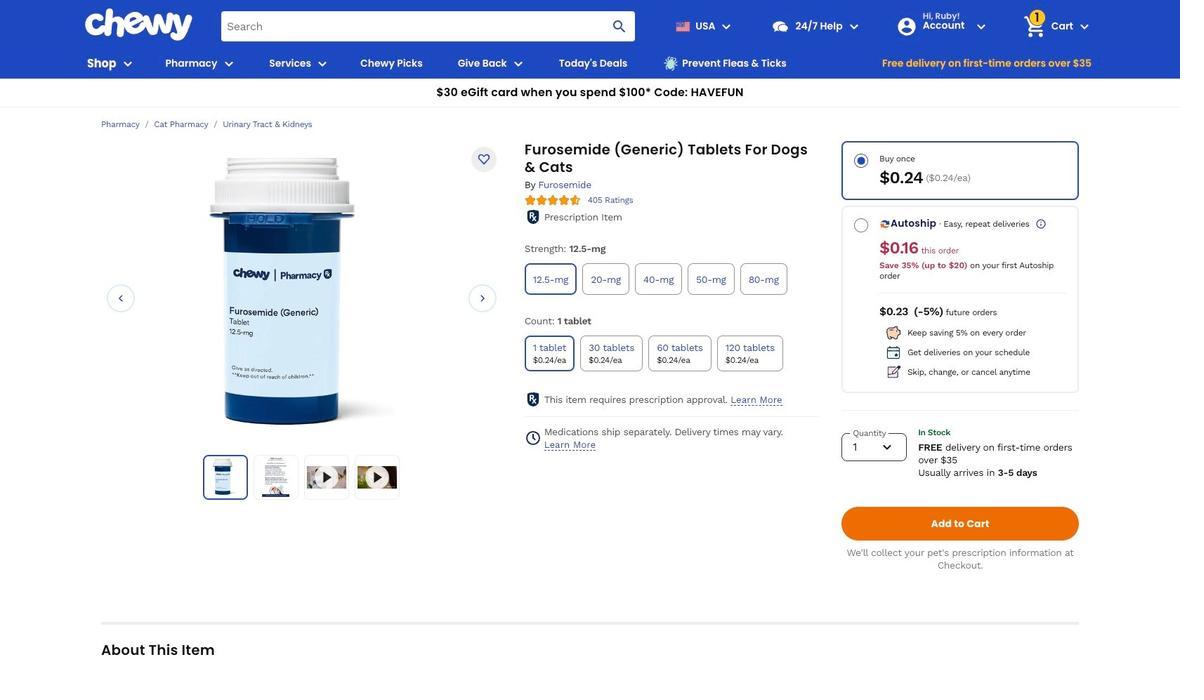 Task type: describe. For each thing, give the bounding box(es) containing it.
2 group from the top
[[522, 333, 822, 375]]

give back menu image
[[510, 55, 527, 72]]

pharmacy menu image
[[220, 55, 237, 72]]

chewy home image
[[84, 8, 193, 41]]

cart menu image
[[1077, 18, 1093, 35]]

account menu image
[[973, 18, 990, 35]]

furosemide (generic) tablets for dogs & cats, 12.5-mg, 1 tablet slide 2 of 4 image
[[257, 458, 296, 498]]

2 menu image from the left
[[314, 55, 331, 72]]

furosemide (generic) tablets for dogs & cats, 12.5-mg, 1 tablet slide 1 of 4 image inside carousel-slider region
[[209, 156, 394, 437]]

chewy support image
[[772, 17, 790, 35]]

carousel-slider region
[[107, 156, 497, 441]]

1 prescription image from the top
[[525, 209, 542, 226]]

items image
[[1022, 14, 1047, 39]]

submit search image
[[612, 18, 629, 35]]

change region menu image
[[719, 18, 735, 35]]

Search text field
[[221, 11, 636, 41]]

help menu image
[[846, 18, 863, 35]]



Task type: vqa. For each thing, say whether or not it's contained in the screenshot.
Furosemide (Generic) Tablets For Dogs & Cats, 12.5-mg, 1 tablet slide 2 of 4 image
yes



Task type: locate. For each thing, give the bounding box(es) containing it.
2 prescription image from the top
[[525, 392, 542, 408]]

furosemide (generic) tablets for dogs & cats, 12.5-mg, 1 tablet slide 3 of 4 image
[[307, 467, 347, 489]]

1 vertical spatial prescription image
[[525, 392, 542, 408]]

1 menu image from the left
[[119, 55, 136, 72]]

0 vertical spatial furosemide (generic) tablets for dogs & cats, 12.5-mg, 1 tablet slide 1 of 4 image
[[209, 156, 394, 437]]

1 horizontal spatial menu image
[[314, 55, 331, 72]]

prescription image
[[525, 209, 542, 226], [525, 392, 542, 408]]

group
[[522, 261, 822, 298], [522, 333, 822, 375]]

0 vertical spatial group
[[522, 261, 822, 298]]

Product search field
[[221, 11, 636, 41]]

furosemide (generic) tablets for dogs & cats, 12.5-mg, 1 tablet slide 1 of 4 image
[[209, 156, 394, 437], [207, 459, 245, 497]]

None text field
[[880, 238, 919, 258]]

option group
[[842, 141, 1079, 394]]

menu image
[[119, 55, 136, 72], [314, 55, 331, 72]]

list
[[203, 455, 400, 500]]

0 horizontal spatial menu image
[[119, 55, 136, 72]]

1 vertical spatial furosemide (generic) tablets for dogs & cats, 12.5-mg, 1 tablet slide 1 of 4 image
[[207, 459, 245, 497]]

site banner
[[0, 0, 1181, 108]]

0 vertical spatial prescription image
[[525, 209, 542, 226]]

1 vertical spatial group
[[522, 333, 822, 375]]

1 group from the top
[[522, 261, 822, 298]]

None text field
[[880, 168, 924, 188], [880, 305, 909, 319], [880, 168, 924, 188], [880, 305, 909, 319]]

furosemide (generic) tablets for dogs & cats, 12.5-mg, 1 tablet slide 4 of 4 image
[[358, 467, 397, 489]]



